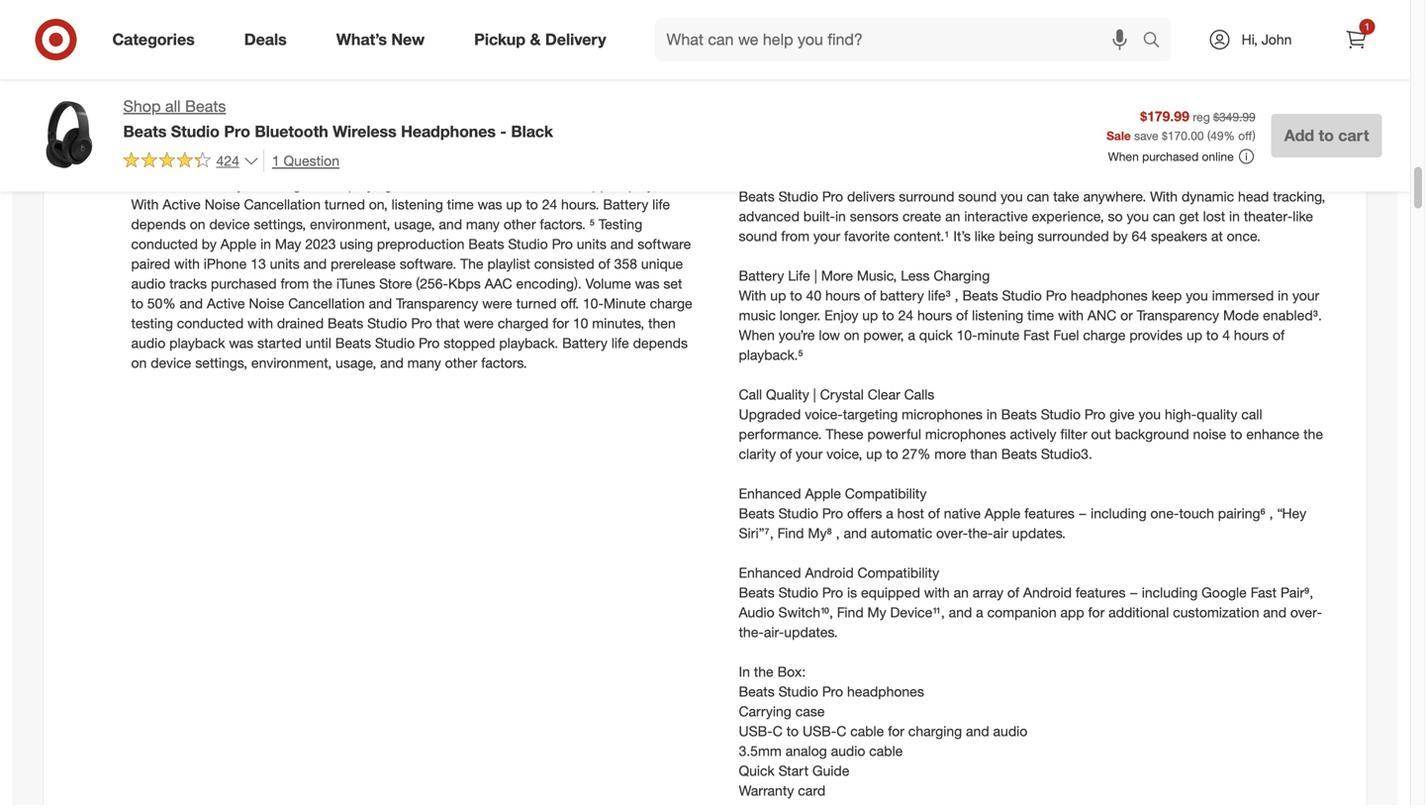 Task type: describe. For each thing, give the bounding box(es) containing it.
studio inside call quality | crystal clear calls upgraded voice-targeting microphones in beats studio pro give you high-quality call performance. these powerful microphones actively filter out background noise to enhance the clarity of your voice, up to 27% more than beats studio3.
[[1041, 405, 1081, 423]]

bluetooth
[[255, 122, 328, 141]]

a inside the enhanced android compatibility beats studio pro is equipped with an array of android features – including google fast pair⁹, audio switch¹⁰, find my device¹¹, and a companion app for additional customization and over- the-air-updates.
[[977, 603, 984, 621]]

of inside the enhanced android compatibility beats studio pro is equipped with an array of android features – including google fast pair⁹, audio switch¹⁰, find my device¹¹, and a companion app for additional customization and over- the-air-updates.
[[1008, 584, 1020, 601]]

battery life | more music, less charging with up to 40 hours of battery life³ , beats studio pro headphones keep you immersed in your music longer. enjoy up to 24 hours of listening time with anc or transparency mode enabled³. when you're low on power, a quick 10-minute fast fuel charge provides up to 4 hours of playback.⁵
[[739, 267, 1323, 363]]

3.5mm
[[739, 742, 782, 759]]

powerful
[[868, 425, 922, 443]]

when purchased online
[[1109, 149, 1235, 164]]

dynamic inside two dynamic listening modes let you choose whether to keep the world out or let it in, at the touch of a button. • active noise cancelling | fully adaptive active noise cancelling continuously monitors the noise around you in real-time, then creates a precisely-tuned filter to cancel and reduce noise at 48,000 times per second. • transparency | transparency mode lets the sounds of your environment mix seamlessly with your music when you want to stay present and aware.
[[768, 10, 820, 27]]

crystal
[[821, 386, 864, 403]]

high-
[[1165, 405, 1197, 423]]

life
[[788, 267, 811, 284]]

fast inside battery life | more music, less charging with up to 40 hours of battery life³ , beats studio pro headphones keep you immersed in your music longer. enjoy up to 24 hours of listening time with anc or transparency mode enabled³. when you're low on power, a quick 10-minute fast fuel charge provides up to 4 hours of playback.⁵
[[1024, 326, 1050, 344]]

upgraded
[[739, 405, 801, 423]]

in up favorite
[[836, 207, 847, 225]]

1 vertical spatial sound
[[739, 227, 778, 245]]

and right device¹¹,
[[949, 603, 973, 621]]

424
[[216, 152, 239, 169]]

shop
[[123, 97, 161, 116]]

black
[[511, 122, 553, 141]]

including inside the enhanced android compatibility beats studio pro is equipped with an array of android features – including google fast pair⁹, audio switch¹⁰, find my device¹¹, and a companion app for additional customization and over- the-air-updates.
[[1142, 584, 1198, 601]]

theater-
[[1245, 207, 1294, 225]]

| down per
[[836, 109, 839, 126]]

guide
[[813, 762, 850, 779]]

hi,
[[1242, 31, 1258, 48]]

john
[[1262, 31, 1293, 48]]

studio inside shop all beats beats studio pro bluetooth wireless headphones - black
[[171, 122, 220, 141]]

of up 10- at top right
[[957, 306, 969, 324]]

you left choose
[[945, 10, 967, 27]]

in right lost
[[1230, 207, 1241, 225]]

of up the around on the top
[[778, 29, 790, 47]]

to inside add to cart button
[[1319, 126, 1335, 145]]

mode
[[1224, 306, 1260, 324]]

-
[[500, 122, 507, 141]]

fast inside the enhanced android compatibility beats studio pro is equipped with an array of android features – including google fast pair⁹, audio switch¹⁰, find my device¹¹, and a companion app for additional customization and over- the-air-updates.
[[1251, 584, 1277, 601]]

over- inside enhanced apple compatibility beats studio pro offers a host of native apple features – including one-touch pairing⁶ , "hey siri"⁷, find my⁸ , and automatic over-the-air updates.
[[937, 524, 969, 542]]

these
[[826, 425, 864, 443]]

touch inside two dynamic listening modes let you choose whether to keep the world out or let it in, at the touch of a button. • active noise cancelling | fully adaptive active noise cancelling continuously monitors the noise around you in real-time, then creates a precisely-tuned filter to cancel and reduce noise at 48,000 times per second. • transparency | transparency mode lets the sounds of your environment mix seamlessly with your music when you want to stay present and aware.
[[739, 29, 774, 47]]

purchased
[[1143, 149, 1199, 164]]

and down sounds
[[1005, 128, 1028, 146]]

aware.
[[1032, 128, 1072, 146]]

device¹¹,
[[891, 603, 945, 621]]

the right the lets
[[995, 109, 1015, 126]]

creates
[[958, 69, 1004, 86]]

studio inside in the box: beats studio pro headphones carrying case usb-c to usb-c cable for charging and audio 3.5mm analog audio cable quick start guide warranty card
[[779, 683, 819, 700]]

out inside two dynamic listening modes let you choose whether to keep the world out or let it in, at the touch of a button. • active noise cancelling | fully adaptive active noise cancelling continuously monitors the noise around you in real-time, then creates a precisely-tuned filter to cancel and reduce noise at 48,000 times per second. • transparency | transparency mode lets the sounds of your environment mix seamlessly with your music when you want to stay present and aware.
[[1187, 10, 1207, 27]]

to left 4
[[1207, 326, 1219, 344]]

| inside battery life | more music, less charging with up to 40 hours of battery life³ , beats studio pro headphones keep you immersed in your music longer. enjoy up to 24 hours of listening time with anc or transparency mode enabled³. when you're low on power, a quick 10-minute fast fuel charge provides up to 4 hours of playback.⁵
[[815, 267, 818, 284]]

shop all beats beats studio pro bluetooth wireless headphones - black
[[123, 97, 553, 141]]

1 horizontal spatial transparency
[[843, 109, 926, 126]]

beats inside in the box: beats studio pro headphones carrying case usb-c to usb-c cable for charging and audio 3.5mm analog audio cable quick start guide warranty card
[[739, 683, 775, 700]]

to left "cancel"
[[1150, 69, 1162, 86]]

of inside call quality | crystal clear calls upgraded voice-targeting microphones in beats studio pro give you high-quality call performance. these powerful microphones actively filter out background noise to enhance the clarity of your voice, up to 27% more than beats studio3.
[[780, 445, 792, 462]]

up up the power,
[[863, 306, 879, 324]]

of down enabled³.
[[1273, 326, 1285, 344]]

second.
[[848, 89, 897, 106]]

lost
[[1204, 207, 1226, 225]]

filter inside call quality | crystal clear calls upgraded voice-targeting microphones in beats studio pro give you high-quality call performance. these powerful microphones actively filter out background noise to enhance the clarity of your voice, up to 27% more than beats studio3.
[[1061, 425, 1088, 443]]

find for my⁸
[[778, 524, 805, 542]]

1 vertical spatial can
[[1154, 207, 1176, 225]]

per
[[823, 89, 844, 106]]

pro inside shop all beats beats studio pro bluetooth wireless headphones - black
[[224, 122, 250, 141]]

you left the 'want'
[[848, 128, 871, 146]]

in inside battery life | more music, less charging with up to 40 hours of battery life³ , beats studio pro headphones keep you immersed in your music longer. enjoy up to 24 hours of listening time with anc or transparency mode enabled³. when you're low on power, a quick 10-minute fast fuel charge provides up to 4 hours of playback.⁵
[[1279, 287, 1289, 304]]

beats inside the enhanced android compatibility beats studio pro is equipped with an array of android features – including google fast pair⁹, audio switch¹⁰, find my device¹¹, and a companion app for additional customization and over- the-air-updates.
[[739, 584, 775, 601]]

minute
[[978, 326, 1020, 344]]

0 horizontal spatial noise
[[739, 69, 773, 86]]

customization
[[1174, 603, 1260, 621]]

0 vertical spatial like
[[1293, 207, 1314, 225]]

siri"⁷,
[[739, 524, 774, 542]]

pro inside call quality | crystal clear calls upgraded voice-targeting microphones in beats studio pro give you high-quality call performance. these powerful microphones actively filter out background noise to enhance the clarity of your voice, up to 27% more than beats studio3.
[[1085, 405, 1106, 423]]

1 for 1
[[1365, 20, 1371, 33]]

and down pair⁹,
[[1264, 603, 1287, 621]]

27%
[[903, 445, 931, 462]]

pro inside enhanced apple compatibility beats studio pro offers a host of native apple features – including one-touch pairing⁶ , "hey siri"⁷, find my⁸ , and automatic over-the-air updates.
[[823, 504, 844, 522]]

including inside enhanced apple compatibility beats studio pro offers a host of native apple features – including one-touch pairing⁶ , "hey siri"⁷, find my⁸ , and automatic over-the-air updates.
[[1091, 504, 1147, 522]]

equipped
[[861, 584, 921, 601]]

| inside call quality | crystal clear calls upgraded voice-targeting microphones in beats studio pro give you high-quality call performance. these powerful microphones actively filter out background noise to enhance the clarity of your voice, up to 27% more than beats studio3.
[[814, 386, 817, 403]]

adaptive
[[939, 49, 992, 66]]

to right the whether
[[1075, 10, 1087, 27]]

studio3.
[[1042, 445, 1093, 462]]

an inside the enhanced android compatibility beats studio pro is equipped with an array of android features – including google fast pair⁹, audio switch¹⁰, find my device¹¹, and a companion app for additional customization and over- the-air-updates.
[[954, 584, 969, 601]]

10-
[[957, 326, 978, 344]]

studio inside beats studio pro delivers surround sound you can take anywhere. with dynamic head tracking, advanced built-in sensors create an interactive experience, so you can get lost in theater-like sound from your favorite content.¹ it's like being surrounded by 64 speakers at once.
[[779, 188, 819, 205]]

1 • from the top
[[739, 49, 746, 66]]

with inside battery life | more music, less charging with up to 40 hours of battery life³ , beats studio pro headphones keep you immersed in your music longer. enjoy up to 24 hours of listening time with anc or transparency mode enabled³. when you're low on power, a quick 10-minute fast fuel charge provides up to 4 hours of playback.⁵
[[1059, 306, 1084, 324]]

headphones inside in the box: beats studio pro headphones carrying case usb-c to usb-c cable for charging and audio 3.5mm analog audio cable quick start guide warranty card
[[848, 683, 925, 700]]

1 usb- from the left
[[739, 722, 773, 740]]

1 vertical spatial microphones
[[926, 425, 1007, 443]]

enhanced android compatibility beats studio pro is equipped with an array of android features – including google fast pair⁹, audio switch¹⁰, find my device¹¹, and a companion app for additional customization and over- the-air-updates.
[[739, 564, 1323, 641]]

the left world
[[1125, 10, 1145, 27]]

the- inside enhanced apple compatibility beats studio pro offers a host of native apple features – including one-touch pairing⁶ , "hey siri"⁷, find my⁸ , and automatic over-the-air updates.
[[969, 524, 994, 542]]

music inside battery life | more music, less charging with up to 40 hours of battery life³ , beats studio pro headphones keep you immersed in your music longer. enjoy up to 24 hours of listening time with anc or transparency mode enabled³. when you're low on power, a quick 10-minute fast fuel charge provides up to 4 hours of playback.⁵
[[739, 306, 776, 324]]

and right "cancel"
[[1211, 69, 1234, 86]]

2 horizontal spatial at
[[1322, 69, 1334, 86]]

(
[[1208, 128, 1211, 143]]

favorite
[[845, 227, 890, 245]]

pair⁹,
[[1281, 584, 1314, 601]]

fully
[[907, 49, 935, 66]]

over- inside the enhanced android compatibility beats studio pro is equipped with an array of android features – including google fast pair⁹, audio switch¹⁰, find my device¹¹, and a companion app for additional customization and over- the-air-updates.
[[1291, 603, 1323, 621]]

background
[[1116, 425, 1190, 443]]

pickup
[[474, 30, 526, 49]]

stay
[[924, 128, 950, 146]]

a left button.
[[794, 29, 801, 47]]

so
[[1109, 207, 1123, 225]]

you up per
[[824, 69, 846, 86]]

in inside two dynamic listening modes let you choose whether to keep the world out or let it in, at the touch of a button. • active noise cancelling | fully adaptive active noise cancelling continuously monitors the noise around you in real-time, then creates a precisely-tuned filter to cancel and reduce noise at 48,000 times per second. • transparency | transparency mode lets the sounds of your environment mix seamlessly with your music when you want to stay present and aware.
[[850, 69, 861, 86]]

my
[[868, 603, 887, 621]]

tuned
[[1080, 69, 1116, 86]]

offers
[[848, 504, 883, 522]]

two
[[739, 10, 764, 27]]

$179.99 reg $349.99 sale save $ 170.00 ( 49 % off )
[[1107, 107, 1256, 143]]

1 noise from the left
[[792, 49, 828, 66]]

a right creates
[[1008, 69, 1015, 86]]

tracking,
[[1274, 188, 1326, 205]]

headphones
[[401, 122, 496, 141]]

what's new
[[336, 30, 425, 49]]

updates. inside enhanced apple compatibility beats studio pro offers a host of native apple features – including one-touch pairing⁶ , "hey siri"⁷, find my⁸ , and automatic over-the-air updates.
[[1013, 524, 1066, 542]]

to left stay at the top of page
[[908, 128, 920, 146]]

enjoy
[[825, 306, 859, 324]]

box:
[[778, 663, 806, 680]]

2 • from the top
[[739, 109, 746, 126]]

then
[[926, 69, 954, 86]]

up left 4
[[1187, 326, 1203, 344]]

actively
[[1011, 425, 1057, 443]]

2 noise from the left
[[1038, 49, 1074, 66]]

it
[[1246, 10, 1254, 27]]

0 vertical spatial sound
[[959, 188, 997, 205]]

2 horizontal spatial noise
[[1285, 69, 1318, 86]]

0 vertical spatial cable
[[851, 722, 885, 740]]

424 link
[[123, 149, 259, 174]]

0 vertical spatial audio
[[994, 722, 1028, 740]]

battery
[[880, 287, 925, 304]]

clear
[[868, 386, 901, 403]]

&
[[530, 30, 541, 49]]

to left 24
[[883, 306, 895, 324]]

image of beats studio pro bluetooth wireless headphones - black image
[[28, 95, 107, 174]]

with inside battery life | more music, less charging with up to 40 hours of battery life³ , beats studio pro headphones keep you immersed in your music longer. enjoy up to 24 hours of listening time with anc or transparency mode enabled³. when you're low on power, a quick 10-minute fast fuel charge provides up to 4 hours of playback.⁵
[[739, 287, 767, 304]]

0 horizontal spatial audio
[[831, 742, 866, 759]]

beats up the actively
[[1002, 405, 1038, 423]]

voice-
[[805, 405, 843, 423]]

– inside enhanced apple compatibility beats studio pro offers a host of native apple features – including one-touch pairing⁶ , "hey siri"⁷, find my⁸ , and automatic over-the-air updates.
[[1079, 504, 1087, 522]]

1 for 1 question
[[272, 152, 280, 169]]

sounds
[[1019, 109, 1064, 126]]

pickup & delivery
[[474, 30, 607, 49]]

you up interactive
[[1001, 188, 1024, 205]]

beats inside battery life | more music, less charging with up to 40 hours of battery life³ , beats studio pro headphones keep you immersed in your music longer. enjoy up to 24 hours of listening time with anc or transparency mode enabled³. when you're low on power, a quick 10-minute fast fuel charge provides up to 4 hours of playback.⁵
[[963, 287, 999, 304]]

monitors
[[1229, 49, 1283, 66]]

of down music,
[[865, 287, 877, 304]]

time,
[[893, 69, 923, 86]]

| left fully
[[900, 49, 903, 66]]

in,
[[1257, 10, 1271, 27]]

0 vertical spatial apple
[[806, 485, 842, 502]]

create
[[903, 207, 942, 225]]

music,
[[857, 267, 897, 284]]

updates. inside the enhanced android compatibility beats studio pro is equipped with an array of android features – including google fast pair⁹, audio switch¹⁰, find my device¹¹, and a companion app for additional customization and over- the-air-updates.
[[785, 623, 838, 641]]

more
[[822, 267, 854, 284]]

world
[[1149, 10, 1183, 27]]

cancel
[[1166, 69, 1207, 86]]

quick
[[739, 762, 775, 779]]

pickup & delivery link
[[458, 18, 631, 61]]

head
[[1239, 188, 1270, 205]]

features inside the enhanced android compatibility beats studio pro is equipped with an array of android features – including google fast pair⁹, audio switch¹⁰, find my device¹¹, and a companion app for additional customization and over- the-air-updates.
[[1076, 584, 1126, 601]]

0 horizontal spatial android
[[806, 564, 854, 581]]

present
[[954, 128, 1001, 146]]

$179.99
[[1141, 107, 1190, 125]]

air-
[[764, 623, 785, 641]]

"hey
[[1278, 504, 1307, 522]]

for inside the enhanced android compatibility beats studio pro is equipped with an array of android features – including google fast pair⁹, audio switch¹⁰, find my device¹¹, and a companion app for additional customization and over- the-air-updates.
[[1089, 603, 1105, 621]]

40
[[807, 287, 822, 304]]

0 horizontal spatial ,
[[836, 524, 840, 542]]

0 horizontal spatial like
[[975, 227, 996, 245]]

beats right all
[[185, 97, 226, 116]]

your up sale on the right of the page
[[1084, 109, 1111, 126]]

reg
[[1193, 109, 1211, 124]]

0 horizontal spatial transparency
[[750, 109, 833, 126]]

at inside beats studio pro delivers surround sound you can take anywhere. with dynamic head tracking, advanced built-in sensors create an interactive experience, so you can get lost in theater-like sound from your favorite content.¹ it's like being surrounded by 64 speakers at once.
[[1212, 227, 1224, 245]]

of up aware.
[[1068, 109, 1080, 126]]

up down battery
[[771, 287, 787, 304]]

listening inside battery life | more music, less charging with up to 40 hours of battery life³ , beats studio pro headphones keep you immersed in your music longer. enjoy up to 24 hours of listening time with anc or transparency mode enabled³. when you're low on power, a quick 10-minute fast fuel charge provides up to 4 hours of playback.⁵
[[973, 306, 1024, 324]]

pairing⁶
[[1219, 504, 1266, 522]]



Task type: locate. For each thing, give the bounding box(es) containing it.
noise up the around on the top
[[792, 49, 828, 66]]

| right life
[[815, 267, 818, 284]]

1 let from the left
[[926, 10, 941, 27]]

c up guide
[[837, 722, 847, 740]]

– down 'studio3.'
[[1079, 504, 1087, 522]]

0 horizontal spatial hours
[[826, 287, 861, 304]]

1 vertical spatial at
[[1322, 69, 1334, 86]]

your down built-
[[814, 227, 841, 245]]

active up precisely-
[[996, 49, 1034, 66]]

your inside call quality | crystal clear calls upgraded voice-targeting microphones in beats studio pro give you high-quality call performance. these powerful microphones actively filter out background noise to enhance the clarity of your voice, up to 27% more than beats studio3.
[[796, 445, 823, 462]]

studio
[[171, 122, 220, 141], [779, 188, 819, 205], [1003, 287, 1043, 304], [1041, 405, 1081, 423], [779, 504, 819, 522], [779, 584, 819, 601], [779, 683, 819, 700]]

your up enabled³.
[[1293, 287, 1320, 304]]

0 vertical spatial for
[[1089, 603, 1105, 621]]

features inside enhanced apple compatibility beats studio pro offers a host of native apple features – including one-touch pairing⁶ , "hey siri"⁷, find my⁸ , and automatic over-the-air updates.
[[1025, 504, 1075, 522]]

immersed
[[1213, 287, 1275, 304]]

0 horizontal spatial at
[[1212, 227, 1224, 245]]

low
[[819, 326, 841, 344]]

0 vertical spatial an
[[946, 207, 961, 225]]

your inside battery life | more music, less charging with up to 40 hours of battery life³ , beats studio pro headphones keep you immersed in your music longer. enjoy up to 24 hours of listening time with anc or transparency mode enabled³. when you're low on power, a quick 10-minute fast fuel charge provides up to 4 hours of playback.⁵
[[1293, 287, 1320, 304]]

studio inside the enhanced android compatibility beats studio pro is equipped with an array of android features – including google fast pair⁹, audio switch¹⁰, find my device¹¹, and a companion app for additional customization and over- the-air-updates.
[[779, 584, 819, 601]]

1 cancelling from the left
[[831, 49, 896, 66]]

studio up 424 link
[[171, 122, 220, 141]]

1 horizontal spatial cancelling
[[1077, 49, 1142, 66]]

you left immersed
[[1187, 287, 1209, 304]]

0 vertical spatial find
[[778, 524, 805, 542]]

0 vertical spatial keep
[[1091, 10, 1121, 27]]

the inside in the box: beats studio pro headphones carrying case usb-c to usb-c cable for charging and audio 3.5mm analog audio cable quick start guide warranty card
[[754, 663, 774, 680]]

1 right john
[[1365, 20, 1371, 33]]

0 horizontal spatial can
[[1027, 188, 1050, 205]]

1 vertical spatial out
[[1092, 425, 1112, 443]]

usb- up 3.5mm
[[739, 722, 773, 740]]

the right in
[[754, 663, 774, 680]]

android
[[806, 564, 854, 581], [1024, 584, 1072, 601]]

a inside battery life | more music, less charging with up to 40 hours of battery life³ , beats studio pro headphones keep you immersed in your music longer. enjoy up to 24 hours of listening time with anc or transparency mode enabled³. when you're low on power, a quick 10-minute fast fuel charge provides up to 4 hours of playback.⁵
[[908, 326, 916, 344]]

or left it
[[1211, 10, 1223, 27]]

to up analog on the right of page
[[787, 722, 799, 740]]

you
[[945, 10, 967, 27], [824, 69, 846, 86], [848, 128, 871, 146], [1001, 188, 1024, 205], [1127, 207, 1150, 225], [1187, 287, 1209, 304], [1139, 405, 1162, 423]]

2 vertical spatial ,
[[836, 524, 840, 542]]

1 horizontal spatial headphones
[[1071, 287, 1148, 304]]

at right in,
[[1275, 10, 1287, 27]]

0 horizontal spatial apple
[[806, 485, 842, 502]]

enhanced down "clarity"
[[739, 485, 802, 502]]

0 horizontal spatial active
[[750, 49, 788, 66]]

transparency inside battery life | more music, less charging with up to 40 hours of battery life³ , beats studio pro headphones keep you immersed in your music longer. enjoy up to 24 hours of listening time with anc or transparency mode enabled³. when you're low on power, a quick 10-minute fast fuel charge provides up to 4 hours of playback.⁵
[[1138, 306, 1220, 324]]

music inside two dynamic listening modes let you choose whether to keep the world out or let it in, at the touch of a button. • active noise cancelling | fully adaptive active noise cancelling continuously monitors the noise around you in real-time, then creates a precisely-tuned filter to cancel and reduce noise at 48,000 times per second. • transparency | transparency mode lets the sounds of your environment mix seamlessly with your music when you want to stay present and aware.
[[770, 128, 807, 146]]

filter inside two dynamic listening modes let you choose whether to keep the world out or let it in, at the touch of a button. • active noise cancelling | fully adaptive active noise cancelling continuously monitors the noise around you in real-time, then creates a precisely-tuned filter to cancel and reduce noise at 48,000 times per second. • transparency | transparency mode lets the sounds of your environment mix seamlessly with your music when you want to stay present and aware.
[[1119, 69, 1146, 86]]

to left 40
[[790, 287, 803, 304]]

touch down two
[[739, 29, 774, 47]]

what's
[[336, 30, 387, 49]]

life³
[[928, 287, 951, 304]]

the inside call quality | crystal clear calls upgraded voice-targeting microphones in beats studio pro give you high-quality call performance. these powerful microphones actively filter out background noise to enhance the clarity of your voice, up to 27% more than beats studio3.
[[1304, 425, 1324, 443]]

2 horizontal spatial ,
[[1270, 504, 1274, 522]]

2 horizontal spatial with
[[1294, 109, 1319, 126]]

1 horizontal spatial android
[[1024, 584, 1072, 601]]

of inside enhanced apple compatibility beats studio pro offers a host of native apple features – including one-touch pairing⁶ , "hey siri"⁷, find my⁸ , and automatic over-the-air updates.
[[929, 504, 941, 522]]

music down battery
[[739, 306, 776, 324]]

to inside in the box: beats studio pro headphones carrying case usb-c to usb-c cable for charging and audio 3.5mm analog audio cable quick start guide warranty card
[[787, 722, 799, 740]]

1 inside the '1 question' link
[[272, 152, 280, 169]]

call
[[1242, 405, 1263, 423]]

more
[[935, 445, 967, 462]]

touch inside enhanced apple compatibility beats studio pro offers a host of native apple features – including one-touch pairing⁶ , "hey siri"⁷, find my⁸ , and automatic over-the-air updates.
[[1180, 504, 1215, 522]]

to down call
[[1231, 425, 1243, 443]]

24
[[899, 306, 914, 324]]

beats inside enhanced apple compatibility beats studio pro offers a host of native apple features – including one-touch pairing⁶ , "hey siri"⁷, find my⁸ , and automatic over-the-air updates.
[[739, 504, 775, 522]]

and inside enhanced apple compatibility beats studio pro offers a host of native apple features – including one-touch pairing⁶ , "hey siri"⁷, find my⁸ , and automatic over-the-air updates.
[[844, 524, 868, 542]]

when
[[811, 128, 845, 146]]

music
[[770, 128, 807, 146], [739, 306, 776, 324]]

compatibility for a
[[845, 485, 927, 502]]

1 horizontal spatial sound
[[959, 188, 997, 205]]

find inside the enhanced android compatibility beats studio pro is equipped with an array of android features – including google fast pair⁹, audio switch¹⁰, find my device¹¹, and a companion app for additional customization and over- the-air-updates.
[[837, 603, 864, 621]]

enhanced inside the enhanced android compatibility beats studio pro is equipped with an array of android features – including google fast pair⁹, audio switch¹⁰, find my device¹¹, and a companion app for additional customization and over- the-air-updates.
[[739, 564, 802, 581]]

interactive
[[965, 207, 1029, 225]]

you up the 64
[[1127, 207, 1150, 225]]

headphones up anc
[[1071, 287, 1148, 304]]

0 vertical spatial headphones
[[1071, 287, 1148, 304]]

1 horizontal spatial at
[[1275, 10, 1287, 27]]

the right the enhance
[[1304, 425, 1324, 443]]

out right world
[[1187, 10, 1207, 27]]

keep left search button at top right
[[1091, 10, 1121, 27]]

at up add to cart
[[1322, 69, 1334, 86]]

usb- down the case
[[803, 722, 837, 740]]

the up john
[[1291, 10, 1311, 27]]

charge
[[1084, 326, 1126, 344]]

0 horizontal spatial touch
[[739, 29, 774, 47]]

with up device¹¹,
[[925, 584, 950, 601]]

with right 'seamlessly'
[[1294, 109, 1319, 126]]

you inside call quality | crystal clear calls upgraded voice-targeting microphones in beats studio pro give you high-quality call performance. these powerful microphones actively filter out background noise to enhance the clarity of your voice, up to 27% more than beats studio3.
[[1139, 405, 1162, 423]]

can left take
[[1027, 188, 1050, 205]]

2 enhanced from the top
[[739, 564, 802, 581]]

1 horizontal spatial apple
[[985, 504, 1021, 522]]

playback.⁵
[[739, 346, 804, 363]]

headphones inside battery life | more music, less charging with up to 40 hours of battery life³ , beats studio pro headphones keep you immersed in your music longer. enjoy up to 24 hours of listening time with anc or transparency mode enabled³. when you're low on power, a quick 10-minute fast fuel charge provides up to 4 hours of playback.⁵
[[1071, 287, 1148, 304]]

0 horizontal spatial for
[[888, 722, 905, 740]]

0 horizontal spatial –
[[1079, 504, 1087, 522]]

let left it
[[1227, 10, 1242, 27]]

beats up advanced
[[739, 188, 775, 205]]

cart
[[1339, 126, 1370, 145]]

categories
[[112, 30, 195, 49]]

question
[[284, 152, 340, 169]]

pro inside battery life | more music, less charging with up to 40 hours of battery life³ , beats studio pro headphones keep you immersed in your music longer. enjoy up to 24 hours of listening time with anc or transparency mode enabled³. when you're low on power, a quick 10-minute fast fuel charge provides up to 4 hours of playback.⁵
[[1046, 287, 1068, 304]]

0 vertical spatial out
[[1187, 10, 1207, 27]]

lets
[[969, 109, 991, 126]]

pro inside beats studio pro delivers surround sound you can take anywhere. with dynamic head tracking, advanced built-in sensors create an interactive experience, so you can get lost in theater-like sound from your favorite content.¹ it's like being surrounded by 64 speakers at once.
[[823, 188, 844, 205]]

keep
[[1091, 10, 1121, 27], [1152, 287, 1183, 304]]

touch left pairing⁶
[[1180, 504, 1215, 522]]

up inside call quality | crystal clear calls upgraded voice-targeting microphones in beats studio pro give you high-quality call performance. these powerful microphones actively filter out background noise to enhance the clarity of your voice, up to 27% more than beats studio3.
[[867, 445, 883, 462]]

1 vertical spatial cable
[[870, 742, 903, 759]]

pro up time
[[1046, 287, 1068, 304]]

real-
[[865, 69, 893, 86]]

1 horizontal spatial ,
[[955, 287, 959, 304]]

4
[[1223, 326, 1231, 344]]

compatibility inside enhanced apple compatibility beats studio pro offers a host of native apple features – including one-touch pairing⁶ , "hey siri"⁷, find my⁸ , and automatic over-the-air updates.
[[845, 485, 927, 502]]

the- down the native
[[969, 524, 994, 542]]

– inside the enhanced android compatibility beats studio pro is equipped with an array of android features – including google fast pair⁹, audio switch¹⁰, find my device¹¹, and a companion app for additional customization and over- the-air-updates.
[[1130, 584, 1139, 601]]

1 horizontal spatial out
[[1187, 10, 1207, 27]]

1 vertical spatial music
[[739, 306, 776, 324]]

0 horizontal spatial headphones
[[848, 683, 925, 700]]

1 inside 1 link
[[1365, 20, 1371, 33]]

from
[[782, 227, 810, 245]]

than
[[971, 445, 998, 462]]

the-
[[969, 524, 994, 542], [739, 623, 764, 641]]

0 vertical spatial music
[[770, 128, 807, 146]]

1 vertical spatial •
[[739, 109, 746, 126]]

|
[[900, 49, 903, 66], [836, 109, 839, 126], [815, 267, 818, 284], [814, 386, 817, 403]]

1 enhanced from the top
[[739, 485, 802, 502]]

to down powerful
[[887, 445, 899, 462]]

active up the around on the top
[[750, 49, 788, 66]]

enabled³.
[[1264, 306, 1323, 324]]

or inside battery life | more music, less charging with up to 40 hours of battery life³ , beats studio pro headphones keep you immersed in your music longer. enjoy up to 24 hours of listening time with anc or transparency mode enabled³. when you're low on power, a quick 10-minute fast fuel charge provides up to 4 hours of playback.⁵
[[1121, 306, 1134, 324]]

in inside call quality | crystal clear calls upgraded voice-targeting microphones in beats studio pro give you high-quality call performance. these powerful microphones actively filter out background noise to enhance the clarity of your voice, up to 27% more than beats studio3.
[[987, 405, 998, 423]]

over-
[[937, 524, 969, 542], [1291, 603, 1323, 621]]

pro up the case
[[823, 683, 844, 700]]

beats up siri"⁷,
[[739, 504, 775, 522]]

android up is
[[806, 564, 854, 581]]

with inside two dynamic listening modes let you choose whether to keep the world out or let it in, at the touch of a button. • active noise cancelling | fully adaptive active noise cancelling continuously monitors the noise around you in real-time, then creates a precisely-tuned filter to cancel and reduce noise at 48,000 times per second. • transparency | transparency mode lets the sounds of your environment mix seamlessly with your music when you want to stay present and aware.
[[1294, 109, 1319, 126]]

let
[[926, 10, 941, 27], [1227, 10, 1242, 27]]

1 vertical spatial listening
[[973, 306, 1024, 324]]

0 horizontal spatial or
[[1121, 306, 1134, 324]]

of up companion
[[1008, 584, 1020, 601]]

google
[[1202, 584, 1248, 601]]

studio inside enhanced apple compatibility beats studio pro offers a host of native apple features – including one-touch pairing⁶ , "hey siri"⁷, find my⁸ , and automatic over-the-air updates.
[[779, 504, 819, 522]]

the- inside the enhanced android compatibility beats studio pro is equipped with an array of android features – including google fast pair⁹, audio switch¹⁰, find my device¹¹, and a companion app for additional customization and over- the-air-updates.
[[739, 623, 764, 641]]

noise inside call quality | crystal clear calls upgraded voice-targeting microphones in beats studio pro give you high-quality call performance. these powerful microphones actively filter out background noise to enhance the clarity of your voice, up to 27% more than beats studio3.
[[1194, 425, 1227, 443]]

your inside beats studio pro delivers surround sound you can take anywhere. with dynamic head tracking, advanced built-in sensors create an interactive experience, so you can get lost in theater-like sound from your favorite content.¹ it's like being surrounded by 64 speakers at once.
[[814, 227, 841, 245]]

times
[[785, 89, 819, 106]]

of right host
[[929, 504, 941, 522]]

let right modes
[[926, 10, 941, 27]]

studio up the actively
[[1041, 405, 1081, 423]]

1 vertical spatial 1
[[272, 152, 280, 169]]

0 vertical spatial •
[[739, 49, 746, 66]]

$
[[1163, 128, 1168, 143]]

2 horizontal spatial hours
[[1235, 326, 1270, 344]]

case
[[796, 702, 825, 720]]

1 vertical spatial over-
[[1291, 603, 1323, 621]]

1 horizontal spatial find
[[837, 603, 864, 621]]

an inside beats studio pro delivers surround sound you can take anywhere. with dynamic head tracking, advanced built-in sensors create an interactive experience, so you can get lost in theater-like sound from your favorite content.¹ it's like being surrounded by 64 speakers at once.
[[946, 207, 961, 225]]

, inside battery life | more music, less charging with up to 40 hours of battery life³ , beats studio pro headphones keep you immersed in your music longer. enjoy up to 24 hours of listening time with anc or transparency mode enabled³. when you're low on power, a quick 10-minute fast fuel charge provides up to 4 hours of playback.⁵
[[955, 287, 959, 304]]

all
[[165, 97, 181, 116]]

• down two
[[739, 49, 746, 66]]

studio up built-
[[779, 188, 819, 205]]

listening up button.
[[824, 10, 876, 27]]

and inside in the box: beats studio pro headphones carrying case usb-c to usb-c cable for charging and audio 3.5mm analog audio cable quick start guide warranty card
[[966, 722, 990, 740]]

beats down the actively
[[1002, 445, 1038, 462]]

2 usb- from the left
[[803, 722, 837, 740]]

time
[[1028, 306, 1055, 324]]

additional
[[1109, 603, 1170, 621]]

enhanced inside enhanced apple compatibility beats studio pro offers a host of native apple features – including one-touch pairing⁶ , "hey siri"⁷, find my⁸ , and automatic over-the-air updates.
[[739, 485, 802, 502]]

precisely-
[[1019, 69, 1080, 86]]

choose
[[971, 10, 1017, 27]]

pro left give
[[1085, 405, 1106, 423]]

1 horizontal spatial noise
[[1194, 425, 1227, 443]]

transparency up provides
[[1138, 306, 1220, 324]]

)
[[1253, 128, 1256, 143]]

2 active from the left
[[996, 49, 1034, 66]]

an left array
[[954, 584, 969, 601]]

mode
[[930, 109, 965, 126]]

including left one-
[[1091, 504, 1147, 522]]

can up speakers
[[1154, 207, 1176, 225]]

music left when
[[770, 128, 807, 146]]

1 vertical spatial an
[[954, 584, 969, 601]]

0 horizontal spatial with
[[925, 584, 950, 601]]

filter
[[1119, 69, 1146, 86], [1061, 425, 1088, 443]]

find left my⁸
[[778, 524, 805, 542]]

1 c from the left
[[773, 722, 783, 740]]

1 horizontal spatial c
[[837, 722, 847, 740]]

1 vertical spatial hours
[[918, 306, 953, 324]]

–
[[1079, 504, 1087, 522], [1130, 584, 1139, 601]]

1 horizontal spatial over-
[[1291, 603, 1323, 621]]

enhanced apple compatibility beats studio pro offers a host of native apple features – including one-touch pairing⁶ , "hey siri"⁷, find my⁸ , and automatic over-the-air updates.
[[739, 485, 1307, 542]]

fuel
[[1054, 326, 1080, 344]]

the- down audio at right
[[739, 623, 764, 641]]

1 horizontal spatial audio
[[994, 722, 1028, 740]]

pro inside in the box: beats studio pro headphones carrying case usb-c to usb-c cable for charging and audio 3.5mm analog audio cable quick start guide warranty card
[[823, 683, 844, 700]]

when
[[1109, 149, 1140, 164], [739, 326, 775, 344]]

1 vertical spatial like
[[975, 227, 996, 245]]

search button
[[1134, 18, 1182, 65]]

pro up 424
[[224, 122, 250, 141]]

0 vertical spatial compatibility
[[845, 485, 927, 502]]

2 c from the left
[[837, 722, 847, 740]]

pro inside the enhanced android compatibility beats studio pro is equipped with an array of android features – including google fast pair⁹, audio switch¹⁰, find my device¹¹, and a companion app for additional customization and over- the-air-updates.
[[823, 584, 844, 601]]

take
[[1054, 188, 1080, 205]]

1 horizontal spatial fast
[[1251, 584, 1277, 601]]

noise
[[739, 69, 773, 86], [1285, 69, 1318, 86], [1194, 425, 1227, 443]]

compatibility for equipped
[[858, 564, 940, 581]]

for right app
[[1089, 603, 1105, 621]]

What can we help you find? suggestions appear below search field
[[655, 18, 1148, 61]]

listening inside two dynamic listening modes let you choose whether to keep the world out or let it in, at the touch of a button. • active noise cancelling | fully adaptive active noise cancelling continuously monitors the noise around you in real-time, then creates a precisely-tuned filter to cancel and reduce noise at 48,000 times per second. • transparency | transparency mode lets the sounds of your environment mix seamlessly with your music when you want to stay present and aware.
[[824, 10, 876, 27]]

1 horizontal spatial keep
[[1152, 287, 1183, 304]]

, right the life³
[[955, 287, 959, 304]]

targeting
[[843, 405, 898, 423]]

0 vertical spatial over-
[[937, 524, 969, 542]]

0 horizontal spatial updates.
[[785, 623, 838, 641]]

0 vertical spatial at
[[1275, 10, 1287, 27]]

a inside enhanced apple compatibility beats studio pro offers a host of native apple features – including one-touch pairing⁶ , "hey siri"⁷, find my⁸ , and automatic over-the-air updates.
[[887, 504, 894, 522]]

1 question link
[[263, 149, 340, 172]]

0 vertical spatial can
[[1027, 188, 1050, 205]]

audio up guide
[[831, 742, 866, 759]]

find down is
[[837, 603, 864, 621]]

0 vertical spatial –
[[1079, 504, 1087, 522]]

1 vertical spatial –
[[1130, 584, 1139, 601]]

delivery
[[546, 30, 607, 49]]

two dynamic listening modes let you choose whether to keep the world out or let it in, at the touch of a button. • active noise cancelling | fully adaptive active noise cancelling continuously monitors the noise around you in real-time, then creates a precisely-tuned filter to cancel and reduce noise at 48,000 times per second. • transparency | transparency mode lets the sounds of your environment mix seamlessly with your music when you want to stay present and aware.
[[739, 10, 1334, 146]]

1 vertical spatial audio
[[831, 742, 866, 759]]

0 horizontal spatial filter
[[1061, 425, 1088, 443]]

you're
[[779, 326, 815, 344]]

an
[[946, 207, 961, 225], [954, 584, 969, 601]]

out down give
[[1092, 425, 1112, 443]]

0 vertical spatial microphones
[[902, 405, 983, 423]]

0 horizontal spatial fast
[[1024, 326, 1050, 344]]

a down array
[[977, 603, 984, 621]]

0 horizontal spatial sound
[[739, 227, 778, 245]]

1 horizontal spatial noise
[[1038, 49, 1074, 66]]

0 vertical spatial with
[[1151, 188, 1178, 205]]

2 let from the left
[[1227, 10, 1242, 27]]

host
[[898, 504, 925, 522]]

you up background
[[1139, 405, 1162, 423]]

continuously
[[1146, 49, 1225, 66]]

hours down 'mode'
[[1235, 326, 1270, 344]]

1 horizontal spatial updates.
[[1013, 524, 1066, 542]]

updates. right air
[[1013, 524, 1066, 542]]

1 vertical spatial including
[[1142, 584, 1198, 601]]

with down battery
[[739, 287, 767, 304]]

compatibility up offers
[[845, 485, 927, 502]]

updates. down switch¹⁰,
[[785, 623, 838, 641]]

2 cancelling from the left
[[1077, 49, 1142, 66]]

1 horizontal spatial for
[[1089, 603, 1105, 621]]

when inside battery life | more music, less charging with up to 40 hours of battery life³ , beats studio pro headphones keep you immersed in your music longer. enjoy up to 24 hours of listening time with anc or transparency mode enabled³. when you're low on power, a quick 10-minute fast fuel charge provides up to 4 hours of playback.⁵
[[739, 326, 775, 344]]

1 vertical spatial fast
[[1251, 584, 1277, 601]]

less
[[901, 267, 930, 284]]

dynamic up button.
[[768, 10, 820, 27]]

for left charging
[[888, 722, 905, 740]]

with inside the enhanced android compatibility beats studio pro is equipped with an array of android features – including google fast pair⁹, audio switch¹⁰, find my device¹¹, and a companion app for additional customization and over- the-air-updates.
[[925, 584, 950, 601]]

dynamic inside beats studio pro delivers surround sound you can take anywhere. with dynamic head tracking, advanced built-in sensors create an interactive experience, so you can get lost in theater-like sound from your favorite content.¹ it's like being surrounded by 64 speakers at once.
[[1182, 188, 1235, 205]]

charging
[[934, 267, 990, 284]]

calls
[[905, 386, 935, 403]]

audio
[[739, 603, 775, 621]]

| up voice-
[[814, 386, 817, 403]]

off
[[1239, 128, 1253, 143]]

cancelling up real-
[[831, 49, 896, 66]]

your down 48,000
[[739, 128, 766, 146]]

0 vertical spatial android
[[806, 564, 854, 581]]

0 vertical spatial enhanced
[[739, 485, 802, 502]]

0 horizontal spatial when
[[739, 326, 775, 344]]

sound down advanced
[[739, 227, 778, 245]]

1 vertical spatial find
[[837, 603, 864, 621]]

find for my
[[837, 603, 864, 621]]

1 vertical spatial or
[[1121, 306, 1134, 324]]

you inside battery life | more music, less charging with up to 40 hours of battery life³ , beats studio pro headphones keep you immersed in your music longer. enjoy up to 24 hours of listening time with anc or transparency mode enabled³. when you're low on power, a quick 10-minute fast fuel charge provides up to 4 hours of playback.⁵
[[1187, 287, 1209, 304]]

0 vertical spatial features
[[1025, 504, 1075, 522]]

0 vertical spatial including
[[1091, 504, 1147, 522]]

beats down shop
[[123, 122, 167, 141]]

2 vertical spatial at
[[1212, 227, 1224, 245]]

when down sale on the right of the page
[[1109, 149, 1140, 164]]

compatibility inside the enhanced android compatibility beats studio pro is equipped with an array of android features – including google fast pair⁹, audio switch¹⁰, find my device¹¹, and a companion app for additional customization and over- the-air-updates.
[[858, 564, 940, 581]]

beats inside beats studio pro delivers surround sound you can take anywhere. with dynamic head tracking, advanced built-in sensors create an interactive experience, so you can get lost in theater-like sound from your favorite content.¹ it's like being surrounded by 64 speakers at once.
[[739, 188, 775, 205]]

with inside beats studio pro delivers surround sound you can take anywhere. with dynamic head tracking, advanced built-in sensors create an interactive experience, so you can get lost in theater-like sound from your favorite content.¹ it's like being surrounded by 64 speakers at once.
[[1151, 188, 1178, 205]]

up down powerful
[[867, 445, 883, 462]]

for inside in the box: beats studio pro headphones carrying case usb-c to usb-c cable for charging and audio 3.5mm analog audio cable quick start guide warranty card
[[888, 722, 905, 740]]

1 horizontal spatial usb-
[[803, 722, 837, 740]]

1 horizontal spatial dynamic
[[1182, 188, 1235, 205]]

air
[[994, 524, 1009, 542]]

keep inside two dynamic listening modes let you choose whether to keep the world out or let it in, at the touch of a button. • active noise cancelling | fully adaptive active noise cancelling continuously monitors the noise around you in real-time, then creates a precisely-tuned filter to cancel and reduce noise at 48,000 times per second. • transparency | transparency mode lets the sounds of your environment mix seamlessly with your music when you want to stay present and aware.
[[1091, 10, 1121, 27]]

1 horizontal spatial filter
[[1119, 69, 1146, 86]]

out inside call quality | crystal clear calls upgraded voice-targeting microphones in beats studio pro give you high-quality call performance. these powerful microphones actively filter out background noise to enhance the clarity of your voice, up to 27% more than beats studio3.
[[1092, 425, 1112, 443]]

enhanced for siri"⁷,
[[739, 485, 802, 502]]

the down john
[[1287, 49, 1307, 66]]

1 active from the left
[[750, 49, 788, 66]]

save
[[1135, 128, 1159, 143]]

hi, john
[[1242, 31, 1293, 48]]

of
[[778, 29, 790, 47], [1068, 109, 1080, 126], [865, 287, 877, 304], [957, 306, 969, 324], [1273, 326, 1285, 344], [780, 445, 792, 462], [929, 504, 941, 522], [1008, 584, 1020, 601]]

headphones up charging
[[848, 683, 925, 700]]

microphones
[[902, 405, 983, 423], [926, 425, 1007, 443]]

0 horizontal spatial c
[[773, 722, 783, 740]]

carrying
[[739, 702, 792, 720]]

1 horizontal spatial 1
[[1365, 20, 1371, 33]]

1 vertical spatial apple
[[985, 504, 1021, 522]]

provides
[[1130, 326, 1183, 344]]

1 vertical spatial android
[[1024, 584, 1072, 601]]

studio inside battery life | more music, less charging with up to 40 hours of battery life³ , beats studio pro headphones keep you immersed in your music longer. enjoy up to 24 hours of listening time with anc or transparency mode enabled³. when you're low on power, a quick 10-minute fast fuel charge provides up to 4 hours of playback.⁵
[[1003, 287, 1043, 304]]

quality
[[1197, 405, 1238, 423]]

and down offers
[[844, 524, 868, 542]]

0 horizontal spatial over-
[[937, 524, 969, 542]]

when up playback.⁵ on the right
[[739, 326, 775, 344]]

search
[[1134, 32, 1182, 51]]

cancelling
[[831, 49, 896, 66], [1077, 49, 1142, 66]]

0 horizontal spatial with
[[739, 287, 767, 304]]

with up fuel
[[1059, 306, 1084, 324]]

1 vertical spatial features
[[1076, 584, 1126, 601]]

0 vertical spatial the-
[[969, 524, 994, 542]]

enhanced up audio at right
[[739, 564, 802, 581]]

1 vertical spatial headphones
[[848, 683, 925, 700]]

1 link
[[1335, 18, 1379, 61]]

or inside two dynamic listening modes let you choose whether to keep the world out or let it in, at the touch of a button. • active noise cancelling | fully adaptive active noise cancelling continuously monitors the noise around you in real-time, then creates a precisely-tuned filter to cancel and reduce noise at 48,000 times per second. • transparency | transparency mode lets the sounds of your environment mix seamlessly with your music when you want to stay present and aware.
[[1211, 10, 1223, 27]]

enhanced for switch¹⁰,
[[739, 564, 802, 581]]

1 vertical spatial ,
[[1270, 504, 1274, 522]]

pro up my⁸
[[823, 504, 844, 522]]

2 vertical spatial hours
[[1235, 326, 1270, 344]]

1 horizontal spatial when
[[1109, 149, 1140, 164]]

$349.99
[[1214, 109, 1256, 124]]

microphones down calls
[[902, 405, 983, 423]]

microphones up more
[[926, 425, 1007, 443]]

deals link
[[227, 18, 312, 61]]

transparency
[[750, 109, 833, 126], [843, 109, 926, 126], [1138, 306, 1220, 324]]

keep inside battery life | more music, less charging with up to 40 hours of battery life³ , beats studio pro headphones keep you immersed in your music longer. enjoy up to 24 hours of listening time with anc or transparency mode enabled³. when you're low on power, a quick 10-minute fast fuel charge provides up to 4 hours of playback.⁵
[[1152, 287, 1183, 304]]

– up additional
[[1130, 584, 1139, 601]]

find inside enhanced apple compatibility beats studio pro offers a host of native apple features – including one-touch pairing⁶ , "hey siri"⁷, find my⁸ , and automatic over-the-air updates.
[[778, 524, 805, 542]]



Task type: vqa. For each thing, say whether or not it's contained in the screenshot.
ready in Order Pickup Ready Within 2 Hours At Columbia Change Store
no



